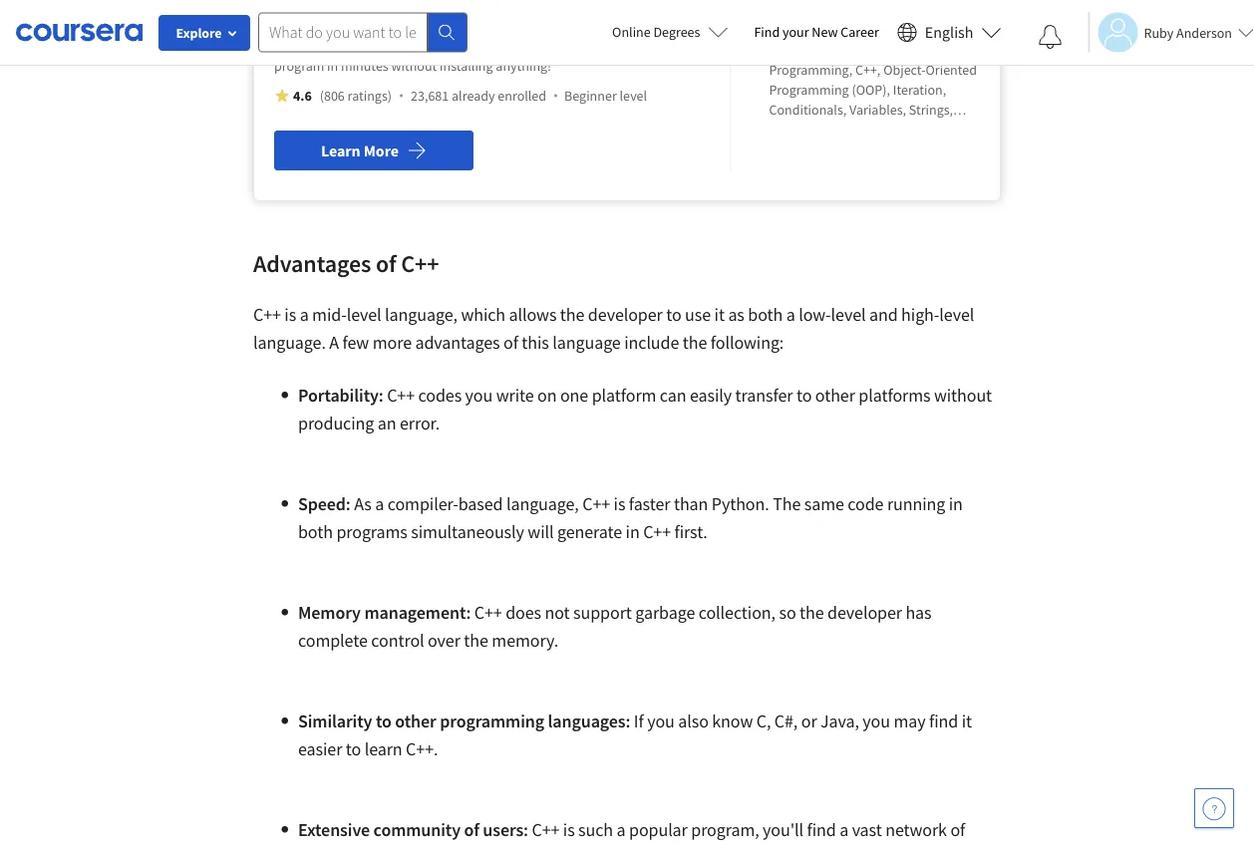 Task type: locate. For each thing, give the bounding box(es) containing it.
your inside c++ is such a popular program, you'll find a vast network of support to help you solve problems with your code.
[[599, 847, 633, 849]]

c++ left does
[[475, 602, 502, 624]]

developer up include
[[588, 304, 663, 326]]

without
[[392, 57, 437, 75], [935, 385, 993, 407]]

it left the 'as'
[[715, 304, 725, 326]]

0 horizontal spatial both
[[298, 521, 333, 544]]

is for a
[[285, 304, 296, 326]]

as
[[354, 493, 372, 516]]

support right 'not'
[[574, 602, 632, 624]]

1 horizontal spatial and
[[870, 304, 898, 326]]

language,
[[385, 304, 458, 326], [507, 493, 579, 516]]

language, up more
[[385, 304, 458, 326]]

1 vertical spatial language,
[[507, 493, 579, 516]]

show notifications image
[[1039, 25, 1063, 49]]

2 horizontal spatial is
[[614, 493, 626, 516]]

is up language.
[[285, 304, 296, 326]]

low-
[[799, 304, 832, 326]]

0 horizontal spatial in
[[327, 57, 338, 75]]

programming
[[440, 711, 545, 733]]

1 horizontal spatial it
[[962, 711, 973, 733]]

object-
[[884, 61, 926, 79]]

support down the extensive
[[298, 847, 357, 849]]

it inside c++ is a mid-level language, which allows the developer to use it as both a low-level and high-level language. a few more advantages of this language include the following:
[[715, 304, 725, 326]]

codio image
[[280, 0, 332, 18]]

programming.
[[450, 37, 533, 55]]

0 horizontal spatial support
[[298, 847, 357, 849]]

1 vertical spatial without
[[935, 385, 993, 407]]

language
[[553, 332, 621, 354]]

computer up programming,
[[770, 41, 828, 59]]

1 horizontal spatial on
[[538, 385, 557, 407]]

find
[[755, 23, 780, 41]]

you left may
[[863, 711, 891, 733]]

iteration,
[[894, 81, 947, 99]]

to inside hands-on introduction to c++ programming. code and run your first c++ program in minutes without installing anything!
[[410, 37, 422, 55]]

to left use
[[667, 304, 682, 326]]

0 vertical spatial find
[[930, 711, 959, 733]]

computer
[[770, 41, 828, 59], [882, 41, 941, 59]]

0 horizontal spatial is
[[285, 304, 296, 326]]

is
[[285, 304, 296, 326], [614, 493, 626, 516], [563, 820, 575, 842]]

0 horizontal spatial and
[[569, 37, 592, 55]]

1 horizontal spatial other
[[816, 385, 856, 407]]

0 horizontal spatial you'll
[[763, 820, 804, 842]]

of inside c++ is a mid-level language, which allows the developer to use it as both a low-level and high-level language. a few more advantages of this language include the following:
[[504, 332, 519, 354]]

also
[[679, 711, 709, 733]]

and left high-
[[870, 304, 898, 326]]

a left mid-
[[300, 304, 309, 326]]

platforms
[[859, 385, 931, 407]]

skills
[[770, 21, 802, 39]]

is inside c++ is a mid-level language, which allows the developer to use it as both a low-level and high-level language. a few more advantages of this language include the following:
[[285, 304, 296, 326]]

a
[[300, 304, 309, 326], [787, 304, 796, 326], [375, 493, 384, 516], [617, 820, 626, 842], [840, 820, 849, 842]]

you'll right "skills"
[[805, 21, 840, 39]]

codes
[[419, 385, 462, 407]]

of
[[376, 248, 397, 278], [504, 332, 519, 354], [464, 820, 480, 842], [951, 820, 966, 842]]

developer
[[588, 304, 663, 326], [828, 602, 903, 624]]

2 vertical spatial is
[[563, 820, 575, 842]]

you down community
[[415, 847, 443, 849]]

your right find
[[783, 23, 810, 41]]

advantages
[[253, 248, 371, 278]]

0 horizontal spatial without
[[392, 57, 437, 75]]

1 horizontal spatial developer
[[828, 602, 903, 624]]

files,
[[770, 121, 800, 139]]

1 horizontal spatial you'll
[[805, 21, 840, 39]]

java,
[[821, 711, 860, 733]]

functions,
[[915, 121, 976, 139]]

has
[[906, 602, 932, 624]]

4.6
[[293, 87, 312, 105]]

on left one at the top left of page
[[538, 385, 557, 407]]

the
[[560, 304, 585, 326], [683, 332, 708, 354], [800, 602, 825, 624], [464, 630, 489, 652]]

0 horizontal spatial other
[[395, 711, 437, 733]]

1 vertical spatial both
[[298, 521, 333, 544]]

c++ up language.
[[253, 304, 281, 326]]

include
[[625, 332, 680, 354]]

you'll right program,
[[763, 820, 804, 842]]

other inside c++ codes you write on one platform can easily transfer to other platforms without producing an error.
[[816, 385, 856, 407]]

c++ up an
[[387, 385, 415, 407]]

and inside hands-on introduction to c++ programming. code and run your first c++ program in minutes without installing anything!
[[569, 37, 592, 55]]

1 vertical spatial you'll
[[763, 820, 804, 842]]

without up '23,681'
[[392, 57, 437, 75]]

memory.
[[492, 630, 559, 652]]

few
[[343, 332, 369, 354]]

0 horizontal spatial it
[[715, 304, 725, 326]]

to inside c++ codes you write on one platform can easily transfer to other platforms without producing an error.
[[797, 385, 812, 407]]

online degrees button
[[597, 10, 745, 54]]

without inside hands-on introduction to c++ programming. code and run your first c++ program in minutes without installing anything!
[[392, 57, 437, 75]]

is up with
[[563, 820, 575, 842]]

vectors,
[[803, 121, 848, 139]]

language, inside c++ is a mid-level language, which allows the developer to use it as both a low-level and high-level language. a few more advantages of this language include the following:
[[385, 304, 458, 326]]

variables,
[[850, 101, 907, 119]]

1 horizontal spatial in
[[626, 521, 640, 544]]

your down 'such'
[[599, 847, 633, 849]]

c++ inside the c++ does not support garbage collection, so the developer has complete control over the memory.
[[475, 602, 502, 624]]

the right over
[[464, 630, 489, 652]]

to
[[410, 37, 422, 55], [667, 304, 682, 326], [797, 385, 812, 407], [376, 711, 392, 733], [346, 739, 361, 761], [360, 847, 376, 849]]

1 horizontal spatial find
[[930, 711, 959, 733]]

c++ does not support garbage collection, so the developer has complete control over the memory.
[[298, 602, 932, 652]]

0 vertical spatial language,
[[385, 304, 458, 326]]

to left learn
[[346, 739, 361, 761]]

support
[[574, 602, 632, 624], [298, 847, 357, 849]]

c++ inside c++ codes you write on one platform can easily transfer to other platforms without producing an error.
[[387, 385, 415, 407]]

find inside if you also know c, c#, or java, you may find it easier to learn c++.
[[930, 711, 959, 733]]

0 horizontal spatial computer
[[770, 41, 828, 59]]

ruby anderson button
[[1089, 12, 1255, 52]]

0 vertical spatial is
[[285, 304, 296, 326]]

on inside c++ codes you write on one platform can easily transfer to other platforms without producing an error.
[[538, 385, 557, 407]]

program,
[[692, 820, 760, 842]]

to left help
[[360, 847, 376, 849]]

0 vertical spatial you'll
[[805, 21, 840, 39]]

on
[[316, 37, 331, 55], [538, 385, 557, 407]]

0 vertical spatial on
[[316, 37, 331, 55]]

introduction
[[334, 37, 407, 55]]

help
[[379, 847, 412, 849]]

developer inside c++ is a mid-level language, which allows the developer to use it as both a low-level and high-level language. a few more advantages of this language include the following:
[[588, 304, 663, 326]]

1 vertical spatial on
[[538, 385, 557, 407]]

it right may
[[962, 711, 973, 733]]

you inside c++ is such a popular program, you'll find a vast network of support to help you solve problems with your code.
[[415, 847, 443, 849]]

other
[[816, 385, 856, 407], [395, 711, 437, 733]]

compiler-
[[388, 493, 459, 516]]

hands-on introduction to c++ programming. code and run your first c++ program in minutes without installing anything!
[[274, 37, 694, 75]]

1 vertical spatial find
[[808, 820, 837, 842]]

in down faster
[[626, 521, 640, 544]]

1 vertical spatial support
[[298, 847, 357, 849]]

both right the 'as'
[[748, 304, 783, 326]]

other left platforms
[[816, 385, 856, 407]]

0 vertical spatial it
[[715, 304, 725, 326]]

of left this
[[504, 332, 519, 354]]

find left vast
[[808, 820, 837, 842]]

1 horizontal spatial both
[[748, 304, 783, 326]]

c++ up generate
[[583, 493, 611, 516]]

1 horizontal spatial language,
[[507, 493, 579, 516]]

0 horizontal spatial on
[[316, 37, 331, 55]]

2 horizontal spatial in
[[949, 493, 964, 516]]

23,681 already enrolled
[[411, 87, 547, 105]]

platform
[[592, 385, 657, 407]]

c++ inside c++ is such a popular program, you'll find a vast network of support to help you solve problems with your code.
[[532, 820, 560, 842]]

in inside hands-on introduction to c++ programming. code and run your first c++ program in minutes without installing anything!
[[327, 57, 338, 75]]

same
[[805, 493, 845, 516]]

to right introduction
[[410, 37, 422, 55]]

it
[[715, 304, 725, 326], [962, 711, 973, 733]]

find your new career
[[755, 23, 880, 41]]

find right may
[[930, 711, 959, 733]]

a inside as a compiler-based language, c++ is faster than python. the same code running in both programs simultaneously will generate in c++ first.
[[375, 493, 384, 516]]

0 vertical spatial developer
[[588, 304, 663, 326]]

is inside as a compiler-based language, c++ is faster than python. the same code running in both programs simultaneously will generate in c++ first.
[[614, 493, 626, 516]]

0 vertical spatial both
[[748, 304, 783, 326]]

1 horizontal spatial support
[[574, 602, 632, 624]]

management:
[[365, 602, 471, 624]]

0 vertical spatial other
[[816, 385, 856, 407]]

c++ inside c++ is a mid-level language, which allows the developer to use it as both a low-level and high-level language. a few more advantages of this language include the following:
[[253, 304, 281, 326]]

of right "advantages" at left
[[376, 248, 397, 278]]

portability:
[[298, 385, 384, 407]]

in right running
[[949, 493, 964, 516]]

with
[[563, 847, 596, 849]]

language, up will
[[507, 493, 579, 516]]

vast
[[853, 820, 883, 842]]

a right as
[[375, 493, 384, 516]]

and left run
[[569, 37, 592, 55]]

1 vertical spatial in
[[949, 493, 964, 516]]

0 vertical spatial support
[[574, 602, 632, 624]]

explore
[[176, 24, 222, 42]]

does
[[506, 602, 542, 624]]

a left vast
[[840, 820, 849, 842]]

1 vertical spatial developer
[[828, 602, 903, 624]]

What do you want to learn? text field
[[258, 12, 428, 52]]

on up program
[[316, 37, 331, 55]]

level
[[620, 87, 648, 105], [347, 304, 382, 326], [832, 304, 866, 326], [940, 304, 975, 326]]

0 vertical spatial without
[[392, 57, 437, 75]]

and inside c++ is a mid-level language, which allows the developer to use it as both a low-level and high-level language. a few more advantages of this language include the following:
[[870, 304, 898, 326]]

so
[[780, 602, 797, 624]]

in up '(806'
[[327, 57, 338, 75]]

4.6 (806 ratings)
[[293, 87, 392, 105]]

0 horizontal spatial language,
[[385, 304, 458, 326]]

to inside if you also know c, c#, or java, you may find it easier to learn c++.
[[346, 739, 361, 761]]

1 vertical spatial is
[[614, 493, 626, 516]]

0 vertical spatial in
[[327, 57, 338, 75]]

in
[[327, 57, 338, 75], [949, 493, 964, 516], [626, 521, 640, 544]]

c++ right first
[[672, 37, 694, 55]]

c++ down faster
[[644, 521, 671, 544]]

is inside c++ is such a popular program, you'll find a vast network of support to help you solve problems with your code.
[[563, 820, 575, 842]]

a
[[329, 332, 339, 354]]

1 vertical spatial and
[[870, 304, 898, 326]]

(806
[[320, 87, 345, 105]]

0 vertical spatial and
[[569, 37, 592, 55]]

computer up object-
[[882, 41, 941, 59]]

write
[[496, 385, 534, 407]]

will
[[528, 521, 554, 544]]

both inside as a compiler-based language, c++ is faster than python. the same code running in both programs simultaneously will generate in c++ first.
[[298, 521, 333, 544]]

you left 'write'
[[465, 385, 493, 407]]

1 vertical spatial it
[[962, 711, 973, 733]]

2 vertical spatial in
[[626, 521, 640, 544]]

to up learn
[[376, 711, 392, 733]]

developer left has
[[828, 602, 903, 624]]

of right network
[[951, 820, 966, 842]]

oriented
[[926, 61, 978, 79]]

both down speed:
[[298, 521, 333, 544]]

1 horizontal spatial without
[[935, 385, 993, 407]]

to inside c++ is such a popular program, you'll find a vast network of support to help you solve problems with your code.
[[360, 847, 376, 849]]

to right transfer
[[797, 385, 812, 407]]

to inside c++ is a mid-level language, which allows the developer to use it as both a low-level and high-level language. a few more advantages of this language include the following:
[[667, 304, 682, 326]]

other up c++.
[[395, 711, 437, 733]]

it inside if you also know c, c#, or java, you may find it easier to learn c++.
[[962, 711, 973, 733]]

minutes
[[341, 57, 389, 75]]

1 horizontal spatial is
[[563, 820, 575, 842]]

producing
[[298, 413, 374, 435]]

a left low-
[[787, 304, 796, 326]]

learn more button
[[274, 131, 474, 171]]

your inside 'link'
[[783, 23, 810, 41]]

without right platforms
[[935, 385, 993, 407]]

c++ up problems
[[532, 820, 560, 842]]

1 horizontal spatial computer
[[882, 41, 941, 59]]

0 horizontal spatial developer
[[588, 304, 663, 326]]

is left faster
[[614, 493, 626, 516]]

ruby
[[1145, 23, 1174, 41]]

1 vertical spatial other
[[395, 711, 437, 733]]

your right run
[[617, 37, 644, 55]]

c++ codes you write on one platform can easily transfer to other platforms without producing an error.
[[298, 385, 993, 435]]

0 horizontal spatial find
[[808, 820, 837, 842]]

None search field
[[258, 12, 468, 52]]

the right so at the right
[[800, 602, 825, 624]]



Task type: vqa. For each thing, say whether or not it's contained in the screenshot.
'Ruby'
yes



Task type: describe. For each thing, give the bounding box(es) containing it.
c++ is a mid-level language, which allows the developer to use it as both a low-level and high-level language. a few more advantages of this language include the following:
[[253, 304, 975, 354]]

high-
[[902, 304, 940, 326]]

code
[[536, 37, 566, 55]]

transfer
[[736, 385, 794, 407]]

ruby anderson
[[1145, 23, 1233, 41]]

new
[[812, 23, 838, 41]]

than
[[674, 493, 709, 516]]

support inside the c++ does not support garbage collection, so the developer has complete control over the memory.
[[574, 602, 632, 624]]

c++ up installing
[[425, 37, 447, 55]]

may
[[894, 711, 926, 733]]

polymorphism,
[[820, 141, 909, 159]]

learn
[[321, 141, 361, 161]]

over
[[428, 630, 461, 652]]

network
[[886, 820, 948, 842]]

language, inside as a compiler-based language, c++ is faster than python. the same code running in both programs simultaneously will generate in c++ first.
[[507, 493, 579, 516]]

run
[[594, 37, 614, 55]]

one
[[561, 385, 589, 407]]

as a compiler-based language, c++ is faster than python. the same code running in both programs simultaneously will generate in c++ first.
[[298, 493, 964, 544]]

popular
[[629, 820, 688, 842]]

if
[[634, 711, 644, 733]]

conditionals,
[[770, 101, 847, 119]]

anything!
[[496, 57, 552, 75]]

language.
[[253, 332, 326, 354]]

generate
[[558, 521, 623, 544]]

can
[[660, 385, 687, 407]]

inheritance
[[912, 141, 978, 159]]

languages:
[[548, 711, 631, 733]]

community
[[374, 820, 461, 842]]

a right 'such'
[[617, 820, 626, 842]]

programs
[[337, 521, 408, 544]]

online degrees
[[613, 23, 701, 41]]

garbage
[[636, 602, 696, 624]]

first
[[646, 37, 669, 55]]

c++ is such a popular program, you'll find a vast network of support to help you solve problems with your code.
[[298, 820, 966, 849]]

you'll inside the skills you'll build: computer science, computer programming, c++, object-oriented programming (oop), iteration, conditionals, variables, strings, files, vectors, recursion, functions, objects, polymorphism, inheritance
[[805, 21, 840, 39]]

allows
[[509, 304, 557, 326]]

more
[[373, 332, 412, 354]]

without inside c++ codes you write on one platform can easily transfer to other platforms without producing an error.
[[935, 385, 993, 407]]

of inside c++ is such a popular program, you'll find a vast network of support to help you solve problems with your code.
[[951, 820, 966, 842]]

program
[[274, 57, 325, 75]]

on inside hands-on introduction to c++ programming. code and run your first c++ program in minutes without installing anything!
[[316, 37, 331, 55]]

easier
[[298, 739, 342, 761]]

solve
[[446, 847, 485, 849]]

more
[[364, 141, 399, 161]]

know
[[713, 711, 753, 733]]

already
[[452, 87, 495, 105]]

is for such
[[563, 820, 575, 842]]

(oop),
[[852, 81, 891, 99]]

easily
[[690, 385, 732, 407]]

the up language on the left of page
[[560, 304, 585, 326]]

installing
[[440, 57, 493, 75]]

similarity
[[298, 711, 373, 733]]

find inside c++ is such a popular program, you'll find a vast network of support to help you solve problems with your code.
[[808, 820, 837, 842]]

the down use
[[683, 332, 708, 354]]

complete
[[298, 630, 368, 652]]

developer inside the c++ does not support garbage collection, so the developer has complete control over the memory.
[[828, 602, 903, 624]]

objects,
[[770, 141, 817, 159]]

programming,
[[770, 61, 853, 79]]

strings,
[[910, 101, 954, 119]]

collection,
[[699, 602, 776, 624]]

1 computer from the left
[[770, 41, 828, 59]]

hands-
[[274, 37, 316, 55]]

build:
[[842, 21, 878, 39]]

not
[[545, 602, 570, 624]]

this
[[522, 332, 549, 354]]

2 computer from the left
[[882, 41, 941, 59]]

english button
[[890, 0, 1010, 65]]

memory
[[298, 602, 361, 624]]

an
[[378, 413, 397, 435]]

problems
[[489, 847, 559, 849]]

advantages
[[415, 332, 500, 354]]

online
[[613, 23, 651, 41]]

find your new career link
[[745, 20, 890, 45]]

your inside hands-on introduction to c++ programming. code and run your first c++ program in minutes without installing anything!
[[617, 37, 644, 55]]

support inside c++ is such a popular program, you'll find a vast network of support to help you solve problems with your code.
[[298, 847, 357, 849]]

running
[[888, 493, 946, 516]]

following:
[[711, 332, 784, 354]]

you inside c++ codes you write on one platform can easily transfer to other platforms without producing an error.
[[465, 385, 493, 407]]

degrees
[[654, 23, 701, 41]]

control
[[371, 630, 425, 652]]

c++,
[[856, 61, 881, 79]]

speed:
[[298, 493, 351, 516]]

both inside c++ is a mid-level language, which allows the developer to use it as both a low-level and high-level language. a few more advantages of this language include the following:
[[748, 304, 783, 326]]

or
[[802, 711, 818, 733]]

you right the if on the bottom
[[648, 711, 675, 733]]

enrolled
[[498, 87, 547, 105]]

you'll inside c++ is such a popular program, you'll find a vast network of support to help you solve problems with your code.
[[763, 820, 804, 842]]

based
[[459, 493, 503, 516]]

learn more
[[321, 141, 399, 161]]

similarity to other programming languages:
[[298, 711, 631, 733]]

help center image
[[1203, 797, 1227, 821]]

coursera image
[[16, 16, 143, 48]]

23,681
[[411, 87, 449, 105]]

explore button
[[159, 15, 250, 51]]

career
[[841, 23, 880, 41]]

which
[[461, 304, 506, 326]]

beginner
[[565, 87, 617, 105]]

of up solve
[[464, 820, 480, 842]]

c++.
[[406, 739, 438, 761]]

c++ up more
[[401, 248, 439, 278]]

beginner level
[[565, 87, 648, 105]]

english
[[926, 22, 974, 42]]

skills you'll build: computer science, computer programming, c++, object-oriented programming (oop), iteration, conditionals, variables, strings, files, vectors, recursion, functions, objects, polymorphism, inheritance
[[770, 21, 978, 159]]



